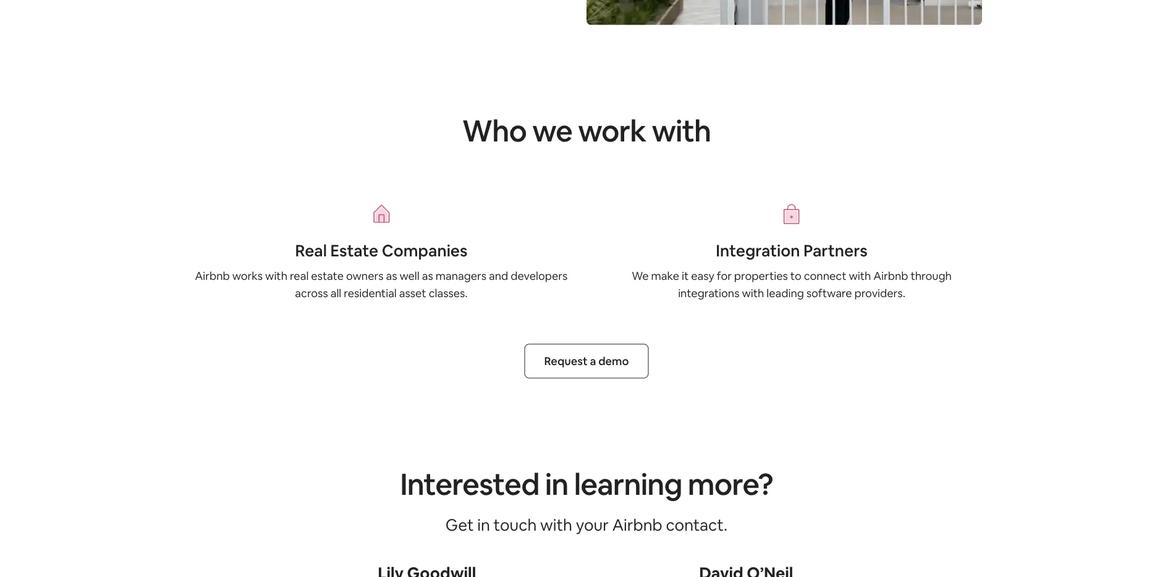 Task type: locate. For each thing, give the bounding box(es) containing it.
1 horizontal spatial in
[[545, 465, 569, 504]]

0 vertical spatial in
[[545, 465, 569, 504]]

airbnb inside we make it easy for properties to connect with airbnb through integrations with leading software providers.
[[874, 269, 909, 283]]

with inside 'airbnb works with real estate owners as well as managers and developers across all residential asset classes.'
[[265, 269, 288, 283]]

in up "get in touch with your airbnb contact."
[[545, 465, 569, 504]]

get
[[446, 515, 474, 536]]

1 vertical spatial in
[[478, 515, 490, 536]]

2 horizontal spatial airbnb
[[874, 269, 909, 283]]

asset
[[399, 286, 427, 301]]

real
[[295, 240, 327, 261]]

with
[[652, 111, 711, 150], [265, 269, 288, 283], [849, 269, 872, 283], [742, 286, 765, 301], [541, 515, 573, 536]]

software
[[807, 286, 853, 301]]

estate
[[331, 240, 379, 261]]

0 horizontal spatial airbnb
[[195, 269, 230, 283]]

in
[[545, 465, 569, 504], [478, 515, 490, 536]]

in right get
[[478, 515, 490, 536]]

partners
[[804, 240, 868, 261]]

all
[[331, 286, 342, 301]]

and
[[489, 269, 509, 283]]

airbnb left the works
[[195, 269, 230, 283]]

we
[[632, 269, 649, 283]]

0 horizontal spatial in
[[478, 515, 490, 536]]

as left well
[[386, 269, 397, 283]]

connect
[[805, 269, 847, 283]]

developers
[[511, 269, 568, 283]]

work
[[578, 111, 646, 150]]

owners
[[346, 269, 384, 283]]

as
[[386, 269, 397, 283], [422, 269, 433, 283]]

airbnb down learning
[[613, 515, 663, 536]]

who
[[462, 111, 527, 150]]

0 horizontal spatial as
[[386, 269, 397, 283]]

integration partners
[[716, 240, 868, 261]]

integration
[[716, 240, 801, 261]]

companies
[[382, 240, 468, 261]]

in for interested
[[545, 465, 569, 504]]

more?
[[688, 465, 774, 504]]

as right well
[[422, 269, 433, 283]]

across
[[295, 286, 328, 301]]

it
[[682, 269, 689, 283]]

properties
[[735, 269, 789, 283]]

1 as from the left
[[386, 269, 397, 283]]

airbnb up providers.
[[874, 269, 909, 283]]

1 horizontal spatial as
[[422, 269, 433, 283]]

airbnb inside 'airbnb works with real estate owners as well as managers and developers across all residential asset classes.'
[[195, 269, 230, 283]]

get in touch with your airbnb contact.
[[446, 515, 728, 536]]

airbnb
[[195, 269, 230, 283], [874, 269, 909, 283], [613, 515, 663, 536]]



Task type: describe. For each thing, give the bounding box(es) containing it.
integrations
[[679, 286, 740, 301]]

works
[[232, 269, 263, 283]]

interested
[[400, 465, 540, 504]]

real
[[290, 269, 309, 283]]

demo
[[599, 354, 629, 369]]

1 horizontal spatial airbnb
[[613, 515, 663, 536]]

learning
[[574, 465, 683, 504]]

your
[[576, 515, 609, 536]]

who we work with
[[462, 111, 711, 150]]

we make it easy for properties to connect with airbnb through integrations with leading software providers.
[[632, 269, 952, 301]]

managers
[[436, 269, 487, 283]]

easy
[[692, 269, 715, 283]]

request a demo
[[545, 354, 629, 369]]

in for get
[[478, 515, 490, 536]]

well
[[400, 269, 420, 283]]

airbnb works with real estate owners as well as managers and developers across all residential asset classes.
[[195, 269, 568, 301]]

request
[[545, 354, 588, 369]]

interested in learning more?
[[400, 465, 774, 504]]

through
[[911, 269, 952, 283]]

estate
[[311, 269, 344, 283]]

request a demo link
[[525, 344, 649, 379]]

for
[[717, 269, 732, 283]]

classes.
[[429, 286, 468, 301]]

contact.
[[666, 515, 728, 536]]

a
[[590, 354, 596, 369]]

we
[[533, 111, 573, 150]]

2 as from the left
[[422, 269, 433, 283]]

touch
[[494, 515, 537, 536]]

real estate companies
[[295, 240, 468, 261]]

residential
[[344, 286, 397, 301]]

to
[[791, 269, 802, 283]]

providers.
[[855, 286, 906, 301]]

make
[[652, 269, 680, 283]]

leading
[[767, 286, 805, 301]]



Task type: vqa. For each thing, say whether or not it's contained in the screenshot.
-
no



